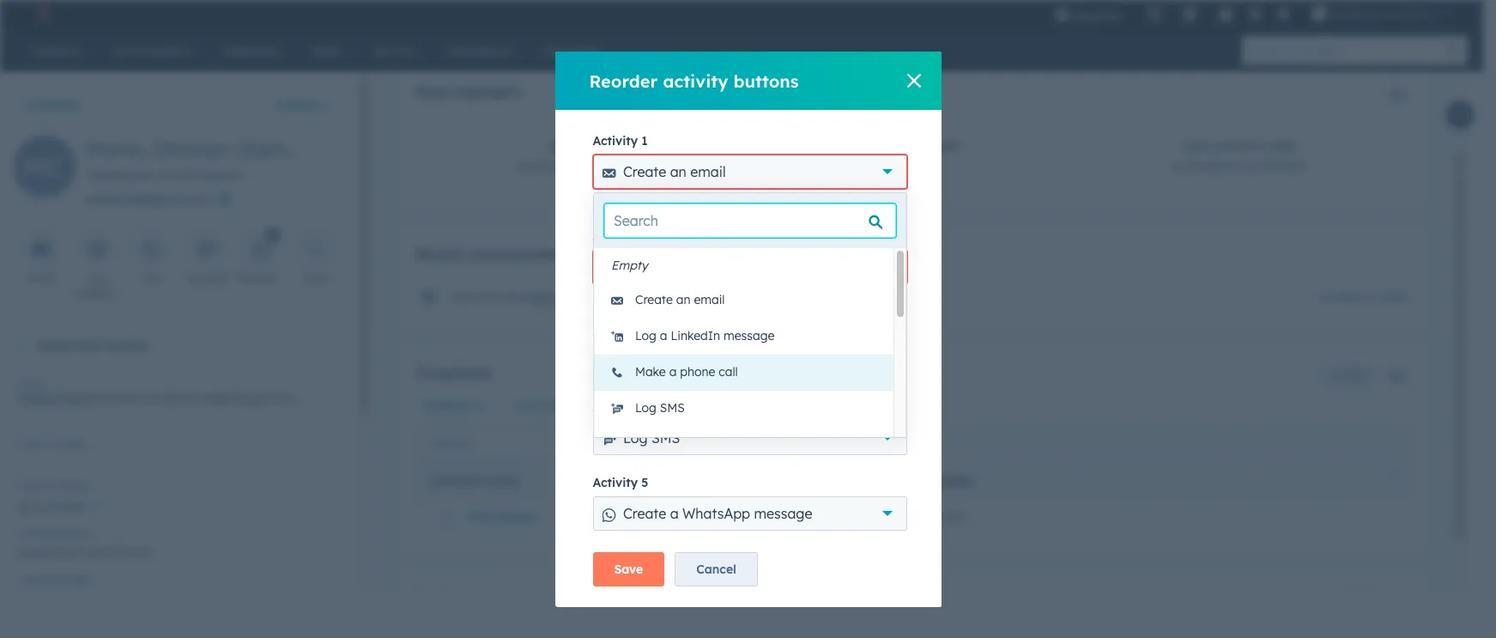 Task type: vqa. For each thing, say whether or not it's contained in the screenshot.
the bottom you
no



Task type: locate. For each thing, give the bounding box(es) containing it.
last down tara schultz
[[17, 526, 38, 539]]

0 horizontal spatial schultz
[[45, 499, 85, 514]]

call
[[719, 354, 741, 371], [719, 364, 738, 380]]

save button
[[593, 552, 665, 587]]

once.
[[835, 193, 862, 206], [835, 289, 862, 301]]

1 edt from the left
[[631, 159, 654, 175]]

date for last activity date
[[673, 399, 698, 411]]

lead left status
[[517, 399, 543, 411]]

log a linkedin message
[[635, 328, 775, 343]]

johnson up at
[[148, 136, 230, 161]]

"create an email" has been selected more than once. up empty button
[[593, 193, 862, 206]]

call down log a linkedin message button
[[719, 364, 738, 380]]

link opens in a new window image
[[734, 512, 746, 525]]

2 selected from the top
[[735, 289, 777, 301]]

0 vertical spatial selected
[[735, 193, 777, 206]]

message inside log a linkedin message button
[[724, 328, 775, 343]]

settings image
[[1248, 7, 1263, 23]]

Search search field
[[605, 204, 897, 238], [420, 427, 629, 458]]

1 pm from the left
[[610, 159, 628, 175]]

activity left 3
[[593, 324, 638, 339]]

log down 4
[[623, 429, 648, 447]]

message down log sms button on the bottom of page
[[750, 436, 801, 452]]

0 vertical spatial (sample
[[236, 136, 316, 161]]

1 once. from the top
[[835, 193, 862, 206]]

contact) inside maria johnson (sample contact) salesperson at riot games
[[322, 136, 407, 161]]

riot games link
[[468, 509, 538, 525]]

sms down last activity date
[[652, 429, 680, 447]]

maria right the 'with'
[[646, 289, 681, 305]]

0 horizontal spatial tara
[[17, 499, 42, 514]]

0 vertical spatial owner
[[474, 399, 506, 411]]

an up the log a linkedin message
[[676, 292, 691, 307]]

0 vertical spatial lifecycle
[[865, 140, 923, 153]]

2 been from the top
[[707, 289, 732, 301]]

1 vertical spatial "create an email" has been selected more than once.
[[593, 289, 862, 301]]

create an email up the log a linkedin message
[[635, 292, 725, 307]]

0 horizontal spatial johnson
[[148, 136, 230, 161]]

0 vertical spatial johnson
[[148, 136, 230, 161]]

0 vertical spatial log sms
[[185, 271, 227, 284]]

"create
[[593, 193, 631, 206], [593, 289, 631, 301]]

linkedin
[[75, 287, 117, 300], [671, 328, 721, 343]]

0 horizontal spatial edt
[[631, 159, 654, 175]]

sms
[[206, 271, 227, 284], [660, 400, 685, 416], [652, 429, 680, 447]]

make inside popup button
[[623, 354, 659, 371]]

number
[[50, 438, 88, 451]]

email inside email deepdark@gmail.com, emailmaria@hubspot.com
[[17, 378, 44, 391]]

cancel button
[[675, 552, 758, 587]]

1 horizontal spatial (sample
[[739, 289, 789, 305]]

schultz for tara schultz logged an email with maria johnson (sample contact)
[[478, 289, 518, 305]]

1 email" from the top
[[650, 193, 683, 206]]

menu
[[1044, 0, 1463, 27]]

more
[[780, 193, 806, 206], [780, 289, 806, 301]]

1 "create an email" has been selected more than once. from the top
[[593, 193, 862, 206]]

0 vertical spatial email
[[28, 271, 55, 284]]

email down email "icon"
[[28, 271, 55, 284]]

1 press to sort. element from the left
[[635, 474, 641, 488]]

an up activity 2
[[634, 193, 647, 206]]

deals
[[416, 590, 454, 607]]

lifecycle stage lead
[[865, 140, 960, 175]]

cancel
[[697, 562, 737, 577]]

log sms inside popup button
[[623, 429, 680, 447]]

johnson up the log a linkedin message
[[685, 289, 736, 305]]

phone
[[17, 438, 48, 451], [887, 475, 924, 487]]

company inside popup button
[[422, 399, 471, 411]]

johnson inside maria johnson (sample contact) salesperson at riot games
[[148, 136, 230, 161]]

message inside create a whatsapp message button
[[750, 436, 801, 452]]

email link
[[582, 289, 615, 305]]

schultz down contact owner
[[45, 499, 85, 514]]

pm right 1:29 on the right
[[1264, 159, 1282, 175]]

contact) down empty button
[[793, 289, 844, 305]]

search search field up name
[[420, 427, 629, 458]]

selected down empty button
[[735, 289, 777, 301]]

1 vertical spatial has
[[686, 289, 704, 301]]

games right at
[[199, 167, 239, 183]]

Last contacted text field
[[17, 537, 340, 564]]

0 vertical spatial "create
[[593, 193, 631, 206]]

call inside popup button
[[719, 354, 741, 371]]

0 vertical spatial email"
[[650, 193, 683, 206]]

1 vertical spatial last
[[606, 399, 628, 411]]

edt inside create date 10/18/2023 5:30 pm edt
[[631, 159, 654, 175]]

an
[[670, 163, 687, 180], [634, 193, 647, 206], [670, 258, 687, 276], [634, 289, 647, 301], [564, 289, 579, 305], [676, 292, 691, 307]]

this
[[78, 338, 99, 354]]

1 create an email button from the top
[[593, 155, 907, 189]]

1 vertical spatial phone
[[887, 475, 924, 487]]

activity 3
[[593, 324, 648, 339]]

owner
[[474, 399, 506, 411], [59, 479, 88, 492]]

1 vertical spatial more
[[780, 289, 806, 301]]

company down companies
[[422, 399, 471, 411]]

riot inside maria johnson (sample contact) salesperson at riot games
[[173, 167, 196, 183]]

create an email
[[623, 163, 726, 180], [623, 258, 726, 276], [635, 292, 725, 307]]

selected for activity 1
[[735, 193, 777, 206]]

reorder
[[590, 70, 658, 91]]

0 vertical spatial once.
[[835, 193, 862, 206]]

2 vertical spatial log sms
[[623, 429, 680, 447]]

log up press to sort. image
[[635, 400, 657, 416]]

0 vertical spatial schultz
[[478, 289, 518, 305]]

call down the log a linkedin message
[[719, 354, 741, 371]]

tara schultz button
[[17, 489, 340, 518]]

0 vertical spatial last
[[1184, 140, 1210, 153]]

0 horizontal spatial date
[[593, 140, 620, 153]]

2 email" from the top
[[650, 289, 683, 301]]

last inside 'popup button'
[[606, 399, 628, 411]]

tara down contact at left
[[17, 499, 42, 514]]

0 vertical spatial 2
[[1430, 7, 1436, 21]]

a
[[660, 328, 668, 343], [662, 354, 671, 371], [669, 364, 677, 380], [676, 436, 684, 452], [670, 505, 679, 522]]

2 vertical spatial sms
[[652, 429, 680, 447]]

phone for phone number
[[17, 438, 48, 451]]

1 vertical spatial once.
[[835, 289, 862, 301]]

has up the log a linkedin message
[[686, 289, 704, 301]]

notifications button
[[1270, 0, 1299, 27]]

company owner button
[[416, 394, 506, 417]]

deepdark@gmail.com
[[86, 192, 211, 207]]

1 vertical spatial linkedin
[[671, 328, 721, 343]]

maria
[[86, 136, 142, 161], [646, 289, 681, 305]]

2 "create from the top
[[593, 289, 631, 301]]

schultz down recent communications
[[478, 289, 518, 305]]

0 horizontal spatial (sample
[[236, 136, 316, 161]]

log down log sms image
[[185, 271, 203, 284]]

email for email
[[28, 271, 55, 284]]

schultz inside popup button
[[45, 499, 85, 514]]

0 horizontal spatial linkedin
[[75, 287, 117, 300]]

activity left 5 at left bottom
[[593, 475, 638, 490]]

(sample down empty button
[[739, 289, 789, 305]]

create
[[549, 140, 590, 153], [623, 163, 667, 180], [623, 258, 667, 276], [635, 292, 673, 307], [635, 436, 673, 452], [623, 505, 667, 522]]

1 vertical spatial 2
[[642, 228, 648, 244]]

an down empty
[[634, 289, 647, 301]]

last activity date
[[606, 399, 698, 411]]

0 horizontal spatial press to sort. element
[[635, 474, 641, 488]]

1 horizontal spatial riot
[[468, 509, 492, 525]]

sms right 4
[[660, 400, 685, 416]]

1 vertical spatial johnson
[[685, 289, 736, 305]]

4
[[642, 399, 649, 415]]

0 vertical spatial contact)
[[322, 136, 407, 161]]

1 horizontal spatial 2
[[1430, 7, 1436, 21]]

2 than from the top
[[809, 289, 832, 301]]

0 vertical spatial whatsapp
[[237, 271, 288, 284]]

owner inside popup button
[[474, 399, 506, 411]]

10/18/2023
[[516, 159, 580, 175]]

log linkedin message image
[[88, 241, 104, 258]]

email inside button
[[694, 292, 725, 307]]

been down empty button
[[707, 289, 732, 301]]

last activity date 10/27/2023 1:29 pm edt
[[1173, 140, 1308, 175]]

tara
[[450, 289, 475, 305], [17, 499, 42, 514]]

1 vertical spatial whatsapp
[[687, 436, 747, 452]]

owner for company owner
[[474, 399, 506, 411]]

owner down companies
[[474, 399, 506, 411]]

create up 3
[[635, 292, 673, 307]]

0 vertical spatial company
[[422, 399, 471, 411]]

linkedin down log linkedin message icon
[[75, 287, 117, 300]]

activity down 3
[[631, 399, 670, 411]]

tara schultz image
[[1313, 6, 1328, 21]]

2 create an email button from the top
[[593, 250, 907, 284]]

create an email inside button
[[635, 292, 725, 307]]

1 horizontal spatial pm
[[1264, 159, 1282, 175]]

0 vertical spatial than
[[809, 193, 832, 206]]

games
[[199, 167, 239, 183], [496, 509, 538, 525]]

log inside log linkedin message
[[87, 271, 105, 284]]

2 edt from the left
[[1285, 159, 1308, 175]]

email down caret image
[[17, 378, 44, 391]]

0 vertical spatial tara
[[450, 289, 475, 305]]

search button
[[1439, 36, 1468, 65]]

last for last activity date
[[606, 399, 628, 411]]

0 vertical spatial "create an email" has been selected more than once.
[[593, 193, 862, 206]]

maria up salesperson
[[86, 136, 142, 161]]

pm right the 5:30 on the left top of page
[[610, 159, 628, 175]]

activity for activity 1
[[593, 133, 638, 149]]

"create down the 5:30 on the left top of page
[[593, 193, 631, 206]]

more up empty button
[[780, 193, 806, 206]]

1 vertical spatial sms
[[660, 400, 685, 416]]

october
[[1318, 289, 1364, 305]]

has for activity 2
[[686, 289, 704, 301]]

log down log linkedin message icon
[[87, 271, 105, 284]]

1 horizontal spatial tara
[[450, 289, 475, 305]]

0 horizontal spatial phone
[[17, 438, 48, 451]]

0 vertical spatial create an email button
[[593, 155, 907, 189]]

date inside last activity date 10/27/2023 1:29 pm edt
[[1269, 140, 1296, 153]]

whatsapp
[[237, 271, 288, 284], [687, 436, 747, 452], [683, 505, 751, 522]]

has up empty button
[[686, 193, 704, 206]]

lead status
[[517, 399, 579, 411]]

0 horizontal spatial contact)
[[322, 136, 407, 161]]

linkedin right 3
[[671, 328, 721, 343]]

1 vertical spatial tara
[[17, 499, 42, 514]]

stage
[[62, 574, 90, 587]]

create inside create date 10/18/2023 5:30 pm edt
[[549, 140, 590, 153]]

lead
[[898, 159, 927, 175], [517, 399, 543, 411]]

1 horizontal spatial lead
[[898, 159, 927, 175]]

activity for activity 2
[[593, 228, 638, 244]]

a inside button
[[660, 328, 668, 343]]

tara down recent on the top of the page
[[450, 289, 475, 305]]

1 than from the top
[[809, 193, 832, 206]]

2
[[1430, 7, 1436, 21], [642, 228, 648, 244]]

2 once. from the top
[[835, 289, 862, 301]]

1 horizontal spatial date
[[673, 399, 698, 411]]

"create an email" has been selected more than once. down empty button
[[593, 289, 862, 301]]

1 vertical spatial create an email
[[623, 258, 726, 276]]

2 pm from the left
[[1264, 159, 1282, 175]]

activity left 1
[[593, 133, 638, 149]]

1 horizontal spatial lifecycle
[[865, 140, 923, 153]]

schultz for tara schultz
[[45, 499, 85, 514]]

0 vertical spatial create a whatsapp message
[[635, 436, 801, 452]]

lead inside popup button
[[517, 399, 543, 411]]

1 horizontal spatial johnson
[[685, 289, 736, 305]]

list box
[[594, 248, 907, 463]]

make a phone call button
[[594, 355, 894, 391]]

1:29
[[1239, 159, 1261, 175]]

make a phone call button
[[593, 345, 907, 380]]

2 inside popup button
[[1430, 7, 1436, 21]]

log sms down log sms image
[[185, 271, 227, 284]]

1 vertical spatial email
[[17, 378, 44, 391]]

3
[[642, 324, 648, 339]]

1 vertical spatial email"
[[650, 289, 683, 301]]

0 vertical spatial create an email
[[623, 163, 726, 180]]

2 vertical spatial create an email
[[635, 292, 725, 307]]

email"
[[650, 193, 683, 206], [650, 289, 683, 301]]

last up 10/27/2023
[[1184, 140, 1210, 153]]

1 horizontal spatial phone
[[887, 475, 924, 487]]

1 horizontal spatial edt
[[1285, 159, 1308, 175]]

riot.com
[[678, 509, 731, 525]]

1 vertical spatial (sample
[[739, 289, 789, 305]]

been up empty button
[[707, 193, 732, 206]]

0 horizontal spatial last
[[17, 526, 38, 539]]

0 horizontal spatial owner
[[59, 479, 88, 492]]

activity up 1:29 on the right
[[1213, 140, 1266, 153]]

2 vertical spatial last
[[17, 526, 38, 539]]

lead inside lifecycle stage lead
[[898, 159, 927, 175]]

make a phone call inside popup button
[[623, 354, 741, 371]]

create a whatsapp message button
[[594, 427, 894, 463]]

company for company name
[[432, 475, 484, 487]]

activity left 4
[[593, 399, 638, 415]]

actions
[[276, 97, 321, 112]]

whatsapp inside button
[[687, 436, 747, 452]]

1 horizontal spatial maria
[[646, 289, 681, 305]]

maria johnson (sample contact) salesperson at riot games
[[86, 136, 407, 183]]

edt
[[631, 159, 654, 175], [1285, 159, 1308, 175]]

2 horizontal spatial last
[[1184, 140, 1210, 153]]

log sms button
[[594, 391, 894, 427]]

sms down log sms image
[[206, 271, 227, 284]]

1 vertical spatial company
[[432, 475, 484, 487]]

log sms up press to sort. image
[[635, 400, 685, 416]]

tara schultz
[[17, 499, 85, 514]]

contact) down actions popup button
[[322, 136, 407, 161]]

0 horizontal spatial games
[[199, 167, 239, 183]]

1 vertical spatial "create
[[593, 289, 631, 301]]

message up make a phone call popup button
[[724, 328, 775, 343]]

1 vertical spatial owner
[[59, 479, 88, 492]]

log down the tara schultz logged an email with maria johnson (sample contact)
[[635, 328, 657, 343]]

0 vertical spatial sms
[[206, 271, 227, 284]]

empty
[[611, 258, 648, 273]]

riot right at
[[173, 167, 196, 183]]

2 vertical spatial whatsapp
[[683, 505, 751, 522]]

status
[[546, 399, 579, 411]]

2 right studios
[[1430, 7, 1436, 21]]

create an email up the tara schultz logged an email with maria johnson (sample contact)
[[623, 258, 726, 276]]

edt right 1:29 on the right
[[1285, 159, 1308, 175]]

"create down empty
[[593, 289, 631, 301]]

contact)
[[322, 136, 407, 161], [793, 289, 844, 305]]

"create for activity 1
[[593, 193, 631, 206]]

lead down stage
[[898, 159, 927, 175]]

1 vertical spatial contact)
[[793, 289, 844, 305]]

games down name
[[496, 509, 538, 525]]

2 call from the top
[[719, 364, 738, 380]]

been for 2
[[707, 289, 732, 301]]

1 horizontal spatial owner
[[474, 399, 506, 411]]

1 vertical spatial selected
[[735, 289, 777, 301]]

a for create a whatsapp message button
[[676, 436, 684, 452]]

activity inside last activity date 10/27/2023 1:29 pm edt
[[1213, 140, 1266, 153]]

0 horizontal spatial riot
[[173, 167, 196, 183]]

linkedin inside log a linkedin message button
[[671, 328, 721, 343]]

log sms down 4
[[623, 429, 680, 447]]

2 more from the top
[[780, 289, 806, 301]]

5
[[642, 475, 649, 490]]

upgrade
[[1075, 9, 1123, 22]]

buttons
[[734, 70, 799, 91]]

create an email down 1
[[623, 163, 726, 180]]

message inside create a whatsapp message popup button
[[754, 505, 813, 522]]

message up about this contact
[[74, 302, 118, 315]]

games inside maria johnson (sample contact) salesperson at riot games
[[199, 167, 239, 183]]

0 vertical spatial been
[[707, 193, 732, 206]]

make down 3
[[623, 354, 659, 371]]

1 vertical spatial create an email button
[[593, 250, 907, 284]]

0 vertical spatial riot
[[173, 167, 196, 183]]

link opens in a new window image
[[734, 512, 746, 525]]

1 has from the top
[[686, 193, 704, 206]]

1 vertical spatial schultz
[[45, 499, 85, 514]]

2 up empty
[[642, 228, 648, 244]]

1 horizontal spatial last
[[606, 399, 628, 411]]

last
[[1184, 140, 1210, 153], [606, 399, 628, 411], [17, 526, 38, 539]]

create a whatsapp message button
[[593, 496, 907, 531]]

last left 4
[[606, 399, 628, 411]]

been
[[707, 193, 732, 206], [707, 289, 732, 301]]

0 vertical spatial maria
[[86, 136, 142, 161]]

0 horizontal spatial lifecycle
[[17, 574, 59, 587]]

upgrade image
[[1056, 8, 1071, 23]]

1 vertical spatial lifecycle
[[17, 574, 59, 587]]

phone inside button
[[680, 364, 716, 380]]

at
[[158, 167, 170, 183]]

edt down 1
[[631, 159, 654, 175]]

1 vertical spatial log sms
[[635, 400, 685, 416]]

1 horizontal spatial schultz
[[478, 289, 518, 305]]

search image
[[1448, 45, 1460, 57]]

log inside log a linkedin message button
[[635, 328, 657, 343]]

2 has from the top
[[686, 289, 704, 301]]

menu item
[[1135, 0, 1138, 27]]

riot down company name
[[468, 509, 492, 525]]

1 more from the top
[[780, 193, 806, 206]]

2 "create an email" has been selected more than once. from the top
[[593, 289, 862, 301]]

(sample down 'actions'
[[236, 136, 316, 161]]

create down 5 at left bottom
[[623, 505, 667, 522]]

0 vertical spatial has
[[686, 193, 704, 206]]

date
[[593, 140, 620, 153], [1269, 140, 1296, 153], [673, 399, 698, 411]]

selected up empty button
[[735, 193, 777, 206]]

company left name
[[432, 475, 484, 487]]

log
[[87, 271, 105, 284], [185, 271, 203, 284], [635, 328, 657, 343], [635, 400, 657, 416], [623, 429, 648, 447]]

tara inside popup button
[[17, 499, 42, 514]]

date inside 'popup button'
[[673, 399, 698, 411]]

activity 2
[[593, 228, 648, 244]]

hubspot link
[[21, 3, 64, 24]]

owner up tara schultz
[[59, 479, 88, 492]]

more for activity 2
[[780, 289, 806, 301]]

list box containing empty
[[594, 248, 907, 463]]

1 horizontal spatial press to sort. element
[[1386, 474, 1393, 488]]

1 "create from the top
[[593, 193, 631, 206]]

0 vertical spatial games
[[199, 167, 239, 183]]

more down empty button
[[780, 289, 806, 301]]

0 vertical spatial phone
[[17, 438, 48, 451]]

phone left number
[[17, 438, 48, 451]]

an right the 5:30 on the left top of page
[[670, 163, 687, 180]]

1 horizontal spatial games
[[496, 509, 538, 525]]

1 been from the top
[[707, 193, 732, 206]]

1 call from the top
[[719, 354, 741, 371]]

make up last activity date
[[635, 364, 666, 380]]

press to sort. element
[[635, 474, 641, 488], [1386, 474, 1393, 488]]

create an email button for activity 1
[[593, 155, 907, 189]]

1 vertical spatial been
[[707, 289, 732, 301]]

search search field up empty button
[[605, 204, 897, 238]]

Search HubSpot search field
[[1243, 36, 1453, 65]]

lifecycle inside lifecycle stage lead
[[865, 140, 923, 153]]

create down 4
[[635, 436, 673, 452]]

create up the tara schultz logged an email with maria johnson (sample contact)
[[623, 258, 667, 276]]

phone up 424-
[[887, 475, 924, 487]]

1 vertical spatial create a whatsapp message
[[623, 505, 813, 522]]

1 selected from the top
[[735, 193, 777, 206]]

last inside last activity date 10/27/2023 1:29 pm edt
[[1184, 140, 1210, 153]]

create an email button
[[594, 283, 894, 319]]

emailmaria@hubspot.com
[[149, 391, 298, 406]]

lifecycle for lifecycle stage
[[17, 574, 59, 587]]

activity up empty
[[593, 228, 638, 244]]

pm inside last activity date 10/27/2023 1:29 pm edt
[[1264, 159, 1282, 175]]

once. for activity 2
[[835, 289, 862, 301]]

has
[[686, 193, 704, 206], [686, 289, 704, 301]]

2 press to sort. element from the left
[[1386, 474, 1393, 488]]

create up 10/18/2023
[[549, 140, 590, 153]]

1 vertical spatial lead
[[517, 399, 543, 411]]

message right link opens in a new window image on the left bottom of the page
[[754, 505, 813, 522]]



Task type: describe. For each thing, give the bounding box(es) containing it.
contact
[[103, 338, 148, 354]]

424-
[[893, 509, 918, 525]]

save
[[614, 562, 643, 577]]

activity 5
[[593, 475, 649, 490]]

email" for 1
[[650, 193, 683, 206]]

than for 1
[[809, 193, 832, 206]]

log sms image
[[198, 241, 214, 258]]

whatsapp inside popup button
[[683, 505, 751, 522]]

company for company owner
[[422, 399, 471, 411]]

create a whatsapp message inside button
[[635, 436, 801, 452]]

settings link
[[1245, 5, 1266, 23]]

phone number
[[887, 475, 973, 487]]

activity inside 'popup button'
[[631, 399, 670, 411]]

close image
[[907, 74, 921, 88]]

recent communications
[[416, 246, 580, 263]]

riot games
[[468, 509, 538, 525]]

calling icon button
[[1140, 3, 1169, 25]]

marketplaces button
[[1173, 0, 1209, 27]]

email image
[[33, 241, 49, 258]]

email" for 2
[[650, 289, 683, 301]]

about this contact button
[[0, 323, 340, 369]]

(sample inside maria johnson (sample contact) salesperson at riot games
[[236, 136, 316, 161]]

email for email deepdark@gmail.com, emailmaria@hubspot.com
[[17, 378, 44, 391]]

phone for phone number
[[887, 475, 924, 487]]

tara for tara schultz
[[17, 499, 42, 514]]

owner for contact owner
[[59, 479, 88, 492]]

5:30
[[583, 159, 607, 175]]

logged
[[522, 289, 561, 305]]

selected for activity 2
[[735, 289, 777, 301]]

contact
[[17, 479, 56, 492]]

last contacted
[[17, 526, 90, 539]]

sms inside button
[[660, 400, 685, 416]]

menu containing apoptosis studios 2
[[1044, 0, 1463, 27]]

edt inside last activity date 10/27/2023 1:29 pm edt
[[1285, 159, 1308, 175]]

recent
[[416, 246, 462, 263]]

tara schultz logged an email with maria johnson (sample contact)
[[450, 289, 844, 305]]

"create for activity 2
[[593, 289, 631, 301]]

date for last activity date 10/27/2023 1:29 pm edt
[[1269, 140, 1296, 153]]

marketplaces image
[[1183, 8, 1198, 23]]

last activity date button
[[600, 394, 698, 417]]

1 horizontal spatial contact)
[[793, 289, 844, 305]]

add
[[1346, 369, 1365, 382]]

apoptosis studios 2 button
[[1302, 0, 1462, 27]]

caret image
[[14, 344, 24, 348]]

0 horizontal spatial 2
[[642, 228, 648, 244]]

activity 1
[[593, 133, 648, 149]]

actions button
[[265, 88, 343, 122]]

phone inside popup button
[[675, 354, 715, 371]]

Phone number text field
[[17, 435, 340, 470]]

lifecycle for lifecycle stage lead
[[865, 140, 923, 153]]

activity for activity 3
[[593, 324, 638, 339]]

1 vertical spatial maria
[[646, 289, 681, 305]]

log inside log sms button
[[635, 400, 657, 416]]

1
[[642, 133, 648, 149]]

a for log a linkedin message button
[[660, 328, 668, 343]]

about
[[38, 338, 74, 354]]

more for activity 1
[[780, 193, 806, 206]]

help button
[[1212, 0, 1241, 27]]

1 vertical spatial search search field
[[420, 427, 629, 458]]

contacted
[[41, 526, 90, 539]]

2023
[[1381, 289, 1408, 305]]

notifications image
[[1276, 8, 1292, 23]]

create an email for activity 2
[[623, 258, 726, 276]]

apoptosis studios 2
[[1331, 7, 1436, 21]]

pm inside create date 10/18/2023 5:30 pm edt
[[610, 159, 628, 175]]

contact owner
[[17, 479, 88, 492]]

been for 1
[[707, 193, 732, 206]]

tara for tara schultz logged an email with maria johnson (sample contact)
[[450, 289, 475, 305]]

companies
[[416, 365, 492, 382]]

"create an email" has been selected more than once. for activity 2
[[593, 289, 862, 301]]

create down 1
[[623, 163, 667, 180]]

activity for activity 4
[[593, 399, 638, 415]]

has for activity 1
[[686, 193, 704, 206]]

231-
[[918, 509, 942, 525]]

linkedin inside log linkedin message
[[75, 287, 117, 300]]

whatsapp image
[[253, 241, 269, 258]]

log linkedin message
[[74, 271, 118, 315]]

than for 2
[[809, 289, 832, 301]]

an inside create an email button
[[676, 292, 691, 307]]

maria johnson (sample contact) link
[[646, 289, 844, 305]]

number
[[927, 475, 973, 487]]

call
[[142, 271, 160, 284]]

press to sort. element for company name
[[635, 474, 641, 488]]

an left email 'link'
[[564, 289, 579, 305]]

highlights
[[454, 83, 522, 100]]

last for last contacted
[[17, 526, 38, 539]]

"create an email" has been selected more than once. for activity 1
[[593, 193, 862, 206]]

424-231-1122
[[893, 509, 966, 525]]

call inside button
[[719, 364, 738, 380]]

0 vertical spatial search search field
[[605, 204, 897, 238]]

activity 4
[[593, 399, 649, 415]]

create a whatsapp message inside popup button
[[623, 505, 813, 522]]

deepdark@gmail.com,
[[17, 391, 145, 406]]

1 vertical spatial games
[[496, 509, 538, 525]]

call image
[[143, 241, 159, 258]]

log inside log sms popup button
[[623, 429, 648, 447]]

press to sort. element for phone number
[[1386, 474, 1393, 488]]

4,
[[1368, 289, 1378, 305]]

mc button
[[14, 136, 76, 204]]

lifecycle stage
[[17, 574, 90, 587]]

hubspot image
[[31, 3, 52, 24]]

make a phone call inside button
[[635, 364, 738, 380]]

lead status button
[[511, 394, 593, 417]]

riot.com link
[[678, 509, 749, 525]]

primary
[[587, 510, 628, 523]]

studios
[[1387, 7, 1427, 21]]

email deepdark@gmail.com, emailmaria@hubspot.com
[[17, 378, 298, 406]]

apoptosis
[[1331, 7, 1384, 21]]

press to sort. image
[[1386, 474, 1393, 486]]

data
[[416, 83, 449, 100]]

stage
[[926, 140, 960, 153]]

october 4, 2023
[[1318, 289, 1408, 305]]

1 vertical spatial riot
[[468, 509, 492, 525]]

a for make a phone call button
[[669, 364, 677, 380]]

sms inside popup button
[[652, 429, 680, 447]]

name
[[487, 475, 518, 487]]

10/27/2023
[[1173, 159, 1236, 175]]

an up the tara schultz logged an email with maria johnson (sample contact)
[[670, 258, 687, 276]]

with
[[619, 289, 643, 305]]

log sms inside button
[[635, 400, 685, 416]]

once. for activity 1
[[835, 193, 862, 206]]

communications
[[467, 246, 580, 263]]

activity
[[663, 70, 728, 91]]

about this contact
[[38, 338, 148, 354]]

date inside create date 10/18/2023 5:30 pm edt
[[593, 140, 620, 153]]

contacts
[[27, 97, 80, 112]]

create date 10/18/2023 5:30 pm edt
[[516, 140, 654, 175]]

create an email for activity 1
[[623, 163, 726, 180]]

data highlights
[[416, 83, 522, 100]]

make inside button
[[635, 364, 666, 380]]

last for last activity date 10/27/2023 1:29 pm edt
[[1184, 140, 1210, 153]]

reorder activity buttons
[[590, 70, 799, 91]]

activity for activity 5
[[593, 475, 638, 490]]

calling icon image
[[1147, 7, 1162, 22]]

empty button
[[594, 248, 894, 283]]

press to sort. image
[[635, 474, 641, 486]]

more image
[[308, 241, 324, 258]]

maria inside maria johnson (sample contact) salesperson at riot games
[[86, 136, 142, 161]]

log a linkedin message button
[[594, 319, 894, 355]]

help image
[[1219, 8, 1234, 23]]

phone number
[[17, 438, 88, 451]]

more
[[304, 271, 328, 284]]

company owner
[[422, 399, 506, 411]]

create an email button for activity 2
[[593, 250, 907, 284]]

company name
[[432, 475, 518, 487]]



